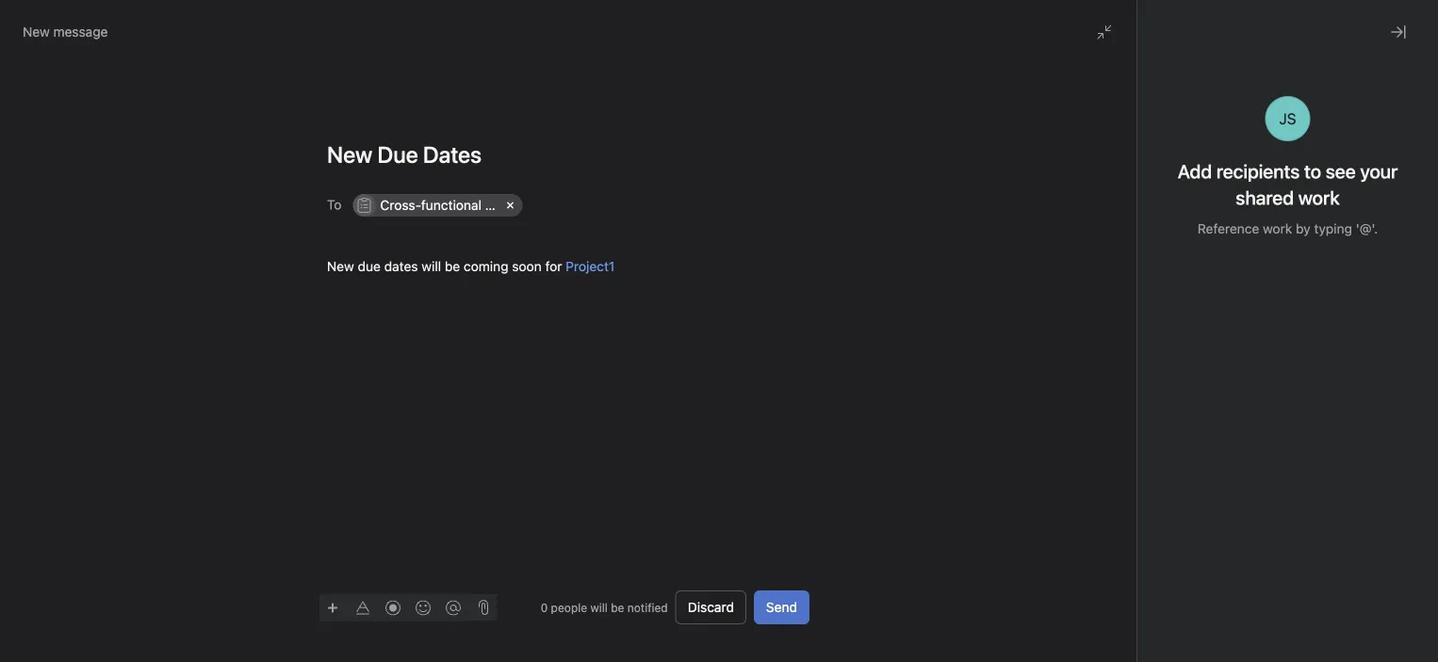 Task type: describe. For each thing, give the bounding box(es) containing it.
share button
[[1249, 80, 1312, 107]]

people
[[551, 602, 588, 615]]

cross-functional project plan cell
[[353, 194, 558, 217]]

send
[[766, 600, 798, 616]]

for
[[546, 259, 562, 274]]

Add subject text field
[[305, 140, 833, 170]]

new for new message
[[23, 24, 50, 40]]

typing
[[1315, 221, 1353, 237]]

plan
[[532, 198, 558, 213]]

0 vertical spatial be
[[445, 259, 460, 274]]

Title of update text field
[[581, 272, 1070, 298]]

project1 link
[[566, 259, 615, 274]]

cross-
[[380, 198, 421, 213]]

dates
[[384, 259, 418, 274]]

recipients
[[1217, 160, 1301, 182]]

at mention image
[[446, 601, 461, 616]]

send button
[[754, 591, 810, 625]]

shared work
[[1236, 187, 1341, 209]]

functional
[[421, 198, 482, 213]]

by
[[1297, 221, 1311, 237]]

0
[[541, 602, 548, 615]]

1 horizontal spatial will
[[591, 602, 608, 615]]

Section title text field
[[581, 621, 1085, 648]]

0 people will be notified
[[541, 602, 668, 615]]

cross-functional project plan
[[380, 198, 558, 213]]

'@'.
[[1357, 221, 1379, 237]]



Task type: locate. For each thing, give the bounding box(es) containing it.
0 vertical spatial new
[[23, 24, 50, 40]]

record a video image
[[386, 601, 401, 616]]

1 vertical spatial be
[[611, 602, 625, 615]]

work
[[1264, 221, 1293, 237]]

see
[[1326, 160, 1356, 182]]

toolbar
[[320, 594, 470, 622]]

1 vertical spatial will
[[591, 602, 608, 615]]

insert an object image
[[327, 603, 338, 614]]

project
[[485, 198, 528, 213]]

be left coming
[[445, 259, 460, 274]]

new
[[23, 24, 50, 40], [327, 259, 354, 274]]

formatting image
[[355, 601, 371, 616]]

1 horizontal spatial new
[[327, 259, 354, 274]]

0 vertical spatial will
[[422, 259, 441, 274]]

notified
[[628, 602, 668, 615]]

new message
[[23, 24, 108, 40]]

soon
[[512, 259, 542, 274]]

new for new due dates will be coming soon for project1
[[327, 259, 354, 274]]

will
[[422, 259, 441, 274], [591, 602, 608, 615]]

due
[[358, 259, 381, 274]]

list box
[[497, 8, 949, 38]]

new left 'message'
[[23, 24, 50, 40]]

reference
[[1198, 221, 1260, 237]]

your
[[1361, 160, 1399, 182]]

message
[[53, 24, 108, 40]]

new due dates will be coming soon for project1
[[327, 259, 615, 274]]

will right the 'people'
[[591, 602, 608, 615]]

coming
[[464, 259, 509, 274]]

be left notified
[[611, 602, 625, 615]]

project1
[[566, 259, 615, 274]]

hide sidebar image
[[25, 15, 40, 30]]

discard button
[[676, 591, 747, 625]]

share
[[1273, 87, 1303, 100]]

emoji image
[[416, 601, 431, 616]]

cross-functional project plan row
[[353, 192, 806, 222]]

discard
[[688, 600, 734, 616]]

0 horizontal spatial be
[[445, 259, 460, 274]]

new left due
[[327, 259, 354, 274]]

minimize image
[[1098, 25, 1113, 40]]

add
[[1178, 160, 1213, 182]]

1 vertical spatial new
[[327, 259, 354, 274]]

js
[[1280, 110, 1297, 128]]

add recipients to see your shared work
[[1178, 160, 1399, 209]]

to
[[327, 197, 342, 212]]

close image
[[1392, 25, 1407, 40]]

reference work by typing '@'.
[[1198, 221, 1379, 237]]

0 horizontal spatial new
[[23, 24, 50, 40]]

will right dates
[[422, 259, 441, 274]]

1 horizontal spatial be
[[611, 602, 625, 615]]

be
[[445, 259, 460, 274], [611, 602, 625, 615]]

to
[[1305, 160, 1322, 182]]

0 horizontal spatial will
[[422, 259, 441, 274]]



Task type: vqa. For each thing, say whether or not it's contained in the screenshot.
bottom Specimen
no



